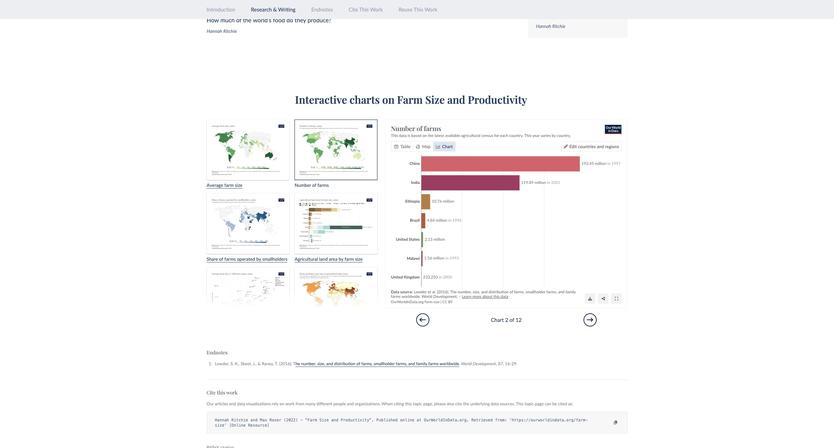 Task type: locate. For each thing, give the bounding box(es) containing it.
endnotes
[[311, 6, 333, 12], [207, 350, 228, 356]]

0 vertical spatial number,
[[458, 290, 472, 295]]

the
[[228, 7, 237, 15], [375, 7, 384, 15], [243, 17, 252, 24], [428, 133, 434, 138], [463, 402, 469, 407]]

data left is
[[399, 133, 407, 138]]

number, right the
[[458, 290, 472, 295]]

2 vertical spatial on
[[280, 402, 284, 407]]

0 horizontal spatial hannah ritchie
[[207, 28, 237, 34]]

work up articles
[[226, 390, 238, 396]]

world's
[[238, 7, 257, 15], [253, 17, 272, 24]]

1 horizontal spatial &
[[273, 6, 277, 12]]

average farm size
[[207, 183, 243, 188]]

lowder,
[[215, 361, 229, 367]]

farms inside data source: lowder et al. (2016). the number, size, and distribution of farms, smallholder farms, and family farms worldwide. world development. – learn more about this data
[[391, 294, 401, 299]]

latest
[[435, 133, 444, 138]]

of
[[222, 7, 227, 15], [236, 17, 242, 24], [417, 124, 422, 133], [219, 256, 223, 262], [510, 290, 513, 295], [510, 317, 514, 323], [357, 361, 360, 367]]

this right reuse
[[414, 6, 423, 12]]

data inside data source: lowder et al. (2016). the number, size, and distribution of farms, smallholder farms, and family farms worldwide. world development. – learn more about this data
[[501, 294, 508, 299]]

(2016). right al.
[[437, 290, 449, 295]]

1 horizontal spatial work
[[285, 402, 295, 407]]

1 horizontal spatial country.
[[557, 133, 571, 138]]

are up food
[[280, 7, 288, 15]]

0 horizontal spatial smallholder
[[374, 361, 395, 367]]

rely
[[272, 402, 279, 407]]

size right the farm on the top
[[425, 92, 445, 107]]

1 horizontal spatial by
[[339, 256, 343, 262]]

1 vertical spatial size
[[319, 418, 329, 423]]

world's left farmers
[[238, 7, 257, 15]]

farms up latest
[[424, 124, 441, 133]]

world's down research
[[253, 17, 272, 24]]

& right j.,
[[258, 361, 261, 367]]

0 horizontal spatial &
[[258, 361, 261, 367]]

et
[[428, 290, 431, 295]]

endnotes link
[[311, 6, 333, 12]]

country.
[[509, 133, 524, 138], [557, 133, 571, 138]]

0 horizontal spatial are
[[280, 7, 288, 15]]

1 country. from the left
[[509, 133, 524, 138]]

size, right learn on the right of the page
[[473, 290, 480, 295]]

1 vertical spatial this
[[217, 390, 225, 396]]

0 vertical spatial smallholder
[[526, 290, 546, 295]]

size right "farm on the left bottom of page
[[319, 418, 329, 423]]

by right varies on the right top of page
[[552, 133, 556, 138]]

most of the world's farmers are smallholders. they are also often the poorest. how much of the world's food do they produce?
[[207, 7, 407, 24]]

arrow left long image
[[587, 317, 593, 323]]

1 vertical spatial on
[[423, 133, 427, 138]]

do
[[287, 17, 293, 24]]

2 horizontal spatial size
[[434, 300, 440, 304]]

data left sources.
[[491, 402, 499, 407]]

farm right area
[[345, 256, 354, 262]]

table image
[[394, 145, 399, 149]]

2 are from the left
[[339, 7, 347, 15]]

0 vertical spatial world's
[[238, 7, 257, 15]]

data right about on the bottom of the page
[[501, 294, 508, 299]]

size, inside data source: lowder et al. (2016). the number, size, and distribution of farms, smallholder farms, and family farms worldwide. world development. – learn more about this data
[[473, 290, 480, 295]]

table link
[[392, 142, 413, 151]]

this up articles
[[217, 390, 225, 396]]

world
[[422, 294, 432, 299], [461, 361, 472, 367]]

on right rely
[[280, 402, 284, 407]]

this right about on the bottom of the page
[[494, 294, 500, 299]]

the up much
[[228, 7, 237, 15]]

work left the from
[[285, 402, 295, 407]]

this
[[359, 6, 369, 12], [414, 6, 423, 12], [391, 133, 398, 138], [524, 133, 532, 138], [516, 402, 524, 407]]

country. up pencil image
[[557, 133, 571, 138]]

work right reuse
[[425, 6, 437, 12]]

topic left page,
[[413, 402, 422, 407]]

topic left page
[[525, 402, 534, 407]]

interactive charts on farm size and productivity
[[295, 92, 527, 107]]

country. right each
[[509, 133, 524, 138]]

0 vertical spatial distribution
[[489, 290, 509, 295]]

are right they
[[339, 7, 347, 15]]

t
[[293, 361, 296, 367]]

data source: lowder et al. (2016). the number, size, and distribution of farms, smallholder farms, and family farms worldwide. world development. – learn more about this data
[[391, 290, 576, 299]]

2 work from the left
[[425, 6, 437, 12]]

on right based
[[423, 133, 427, 138]]

0 vertical spatial world
[[422, 294, 432, 299]]

distribution
[[489, 290, 509, 295], [334, 361, 355, 367]]

ritchie
[[438, 4, 451, 9], [552, 23, 566, 29], [223, 28, 237, 34], [232, 418, 248, 423]]

size, right he
[[317, 361, 325, 367]]

0 horizontal spatial work
[[370, 6, 383, 12]]

lowder, s. k., skoet, j., & raney, t. (2016). t he number, size, and distribution of farms, smallholder farms, and family farms worldwide . world development , 87 , 16-29.
[[215, 361, 517, 367]]

also
[[348, 7, 359, 15], [447, 402, 454, 407]]

1 horizontal spatial size
[[355, 256, 363, 262]]

world inside data source: lowder et al. (2016). the number, size, and distribution of farms, smallholder farms, and family farms worldwide. world development. – learn more about this data
[[422, 294, 432, 299]]

this right citing
[[405, 402, 412, 407]]

farm
[[224, 183, 234, 188], [345, 256, 354, 262]]

cc
[[443, 300, 447, 304]]

[online
[[229, 423, 246, 428]]

1 horizontal spatial size
[[425, 92, 445, 107]]

table
[[401, 144, 411, 149]]

0 horizontal spatial endnotes
[[207, 350, 228, 356]]

0 horizontal spatial country.
[[509, 133, 524, 138]]

0 horizontal spatial distribution
[[334, 361, 355, 367]]

based
[[411, 133, 422, 138]]

this
[[494, 294, 500, 299], [217, 390, 225, 396], [405, 402, 412, 407]]

ourworldindata.org/farm-
[[391, 300, 434, 304]]

0 vertical spatial size,
[[473, 290, 480, 295]]

1 vertical spatial also
[[447, 402, 454, 407]]

1 horizontal spatial this
[[405, 402, 412, 407]]

by right area
[[339, 256, 343, 262]]

size inside hannah ritchie and max roser (2022) - "farm size and productivity". published online at ourworldindata.org. retrieved from: 'https://ourworldindata.org/farm- size' [online resource]
[[319, 418, 329, 423]]

1 horizontal spatial (2016).
[[437, 290, 449, 295]]

0 horizontal spatial also
[[348, 7, 359, 15]]

this inside data source: lowder et al. (2016). the number, size, and distribution of farms, smallholder farms, and family farms worldwide. world development. – learn more about this data
[[494, 294, 500, 299]]

smallholders
[[262, 256, 287, 262]]

cite up our on the bottom
[[207, 390, 216, 396]]

0 vertical spatial &
[[273, 6, 277, 12]]

1 horizontal spatial size,
[[473, 290, 480, 295]]

size right area
[[355, 256, 363, 262]]

from
[[296, 402, 304, 407]]

hannah inside hannah ritchie and max roser (2022) - "farm size and productivity". published online at ourworldindata.org. retrieved from: 'https://ourworldindata.org/farm- size' [online resource]
[[215, 418, 229, 423]]

1 horizontal spatial distribution
[[489, 290, 509, 295]]

farms left worldwide. in the bottom of the page
[[391, 294, 401, 299]]

data left the visualizations
[[237, 402, 245, 407]]

1 vertical spatial world
[[461, 361, 472, 367]]

the left latest
[[428, 133, 434, 138]]

1 horizontal spatial hannah ritchie
[[421, 4, 451, 9]]

earth americas image
[[416, 145, 420, 149]]

0 vertical spatial cite
[[349, 6, 358, 12]]

0 vertical spatial also
[[348, 7, 359, 15]]

1 work from the left
[[370, 6, 383, 12]]

also left often
[[348, 7, 359, 15]]

number of farms link
[[391, 124, 622, 133]]

arrow left long image
[[420, 317, 426, 323]]

1 horizontal spatial also
[[447, 402, 454, 407]]

also left cite at bottom right
[[447, 402, 454, 407]]

1 horizontal spatial smallholder
[[526, 290, 546, 295]]

, left 87
[[496, 361, 497, 367]]

1 horizontal spatial ,
[[503, 361, 504, 367]]

1 horizontal spatial farm
[[345, 256, 354, 262]]

0 horizontal spatial topic
[[413, 402, 422, 407]]

number of farms this data is based on the latest available agricultural census for each country. this year varies by country.
[[391, 124, 571, 138]]

reuse this work link
[[399, 6, 437, 12]]

(2016).
[[437, 290, 449, 295], [279, 361, 292, 367]]

the right cite at bottom right
[[463, 402, 469, 407]]

most
[[207, 7, 220, 15]]

1 topic from the left
[[413, 402, 422, 407]]

farm right 'average'
[[224, 183, 234, 188]]

our
[[207, 402, 214, 407]]

0 vertical spatial (2016).
[[437, 290, 449, 295]]

world up ourworldindata.org/farm-size | cc by
[[422, 294, 432, 299]]

2 horizontal spatial by
[[552, 133, 556, 138]]

2 horizontal spatial this
[[494, 294, 500, 299]]

please
[[434, 402, 446, 407]]

&
[[273, 6, 277, 12], [258, 361, 261, 367]]

cite left often
[[349, 6, 358, 12]]

this left year
[[524, 133, 532, 138]]

world right .
[[461, 361, 472, 367]]

1 horizontal spatial world
[[461, 361, 472, 367]]

0 vertical spatial work
[[226, 390, 238, 396]]

0 horizontal spatial size,
[[317, 361, 325, 367]]

reuse
[[399, 6, 413, 12]]

on left the farm on the top
[[382, 92, 395, 107]]

0 horizontal spatial on
[[280, 402, 284, 407]]

1 horizontal spatial cite
[[349, 6, 358, 12]]

also inside most of the world's farmers are smallholders. they are also often the poorest. how much of the world's food do they produce?
[[348, 7, 359, 15]]

of inside data source: lowder et al. (2016). the number, size, and distribution of farms, smallholder farms, and family farms worldwide. world development. – learn more about this data
[[510, 290, 513, 295]]

2
[[505, 317, 508, 323]]

and
[[447, 92, 465, 107], [597, 144, 604, 149], [481, 290, 488, 295], [558, 290, 565, 295], [326, 361, 333, 367], [408, 361, 415, 367], [229, 402, 236, 407], [347, 402, 354, 407], [251, 418, 258, 423], [331, 418, 338, 423]]

endnotes up the produce?
[[311, 6, 333, 12]]

2 horizontal spatial on
[[423, 133, 427, 138]]

pencil image
[[564, 145, 568, 149]]

edit
[[570, 144, 577, 149]]

0 vertical spatial this
[[494, 294, 500, 299]]

1 horizontal spatial are
[[339, 7, 347, 15]]

0 horizontal spatial world
[[422, 294, 432, 299]]

0 horizontal spatial size
[[319, 418, 329, 423]]

(2022)
[[284, 418, 298, 423]]

0 horizontal spatial ,
[[496, 361, 497, 367]]

articles
[[215, 402, 228, 407]]

1 horizontal spatial number,
[[458, 290, 472, 295]]

produce?
[[308, 17, 331, 24]]

are
[[280, 7, 288, 15], [339, 7, 347, 15]]

0 horizontal spatial (2016).
[[279, 361, 292, 367]]

be
[[552, 402, 557, 407]]

poorest.
[[385, 7, 407, 15]]

countries
[[578, 144, 596, 149]]

1 vertical spatial endnotes
[[207, 350, 228, 356]]

sources.
[[500, 402, 515, 407]]

2 country. from the left
[[557, 133, 571, 138]]

work
[[370, 6, 383, 12], [425, 6, 437, 12]]

page,
[[423, 402, 433, 407]]

0 horizontal spatial cite
[[207, 390, 216, 396]]

1 horizontal spatial on
[[382, 92, 395, 107]]

number, right he
[[301, 361, 316, 367]]

0 horizontal spatial family
[[416, 361, 427, 367]]

1 vertical spatial cite
[[207, 390, 216, 396]]

endnotes up lowder,
[[207, 350, 228, 356]]

they
[[295, 17, 306, 24]]

for
[[494, 133, 499, 138]]

when
[[382, 402, 393, 407]]

(2016). left t
[[279, 361, 292, 367]]

work left poorest.
[[370, 6, 383, 12]]

operated
[[237, 256, 255, 262]]

ritchie inside hannah ritchie and max roser (2022) - "farm size and productivity". published online at ourworldindata.org. retrieved from: 'https://ourworldindata.org/farm- size' [online resource]
[[232, 418, 248, 423]]

1 horizontal spatial endnotes
[[311, 6, 333, 12]]

chart link
[[433, 142, 456, 151]]

worldwide.
[[402, 294, 421, 299]]

hannah ritchie
[[421, 4, 451, 9], [536, 23, 566, 29], [207, 28, 237, 34]]

many
[[306, 402, 315, 407]]

online
[[400, 418, 414, 423]]

by inside number of farms this data is based on the latest available agricultural census for each country. this year varies by country.
[[552, 133, 556, 138]]

0 vertical spatial family
[[566, 290, 576, 295]]

hannah ritchie link
[[421, 0, 520, 10]]

& up food
[[273, 6, 277, 12]]

1 vertical spatial (2016).
[[279, 361, 292, 367]]

share nodes image
[[602, 297, 605, 301]]

number
[[391, 124, 415, 133]]

1 vertical spatial world's
[[253, 17, 272, 24]]

0 horizontal spatial number,
[[301, 361, 316, 367]]

0 vertical spatial size
[[235, 183, 243, 188]]

1 horizontal spatial work
[[425, 6, 437, 12]]

, left 16-
[[503, 361, 504, 367]]

0 horizontal spatial work
[[226, 390, 238, 396]]

size right 'average'
[[235, 183, 243, 188]]

1 horizontal spatial topic
[[525, 402, 534, 407]]

0 horizontal spatial this
[[217, 390, 225, 396]]

0 vertical spatial endnotes
[[311, 6, 333, 12]]

roser
[[270, 418, 281, 423]]

farm
[[397, 92, 423, 107]]

k.,
[[235, 361, 240, 367]]

by right the operated
[[256, 256, 261, 262]]

0 horizontal spatial farm
[[224, 183, 234, 188]]

research
[[251, 6, 272, 12]]

ourworldindata.org/farm-size | cc by
[[391, 300, 453, 304]]

map
[[422, 144, 431, 149]]

1 vertical spatial size
[[355, 256, 363, 262]]

smallholder
[[526, 290, 546, 295], [374, 361, 395, 367]]

1 horizontal spatial family
[[566, 290, 576, 295]]

size left |
[[434, 300, 440, 304]]



Task type: describe. For each thing, give the bounding box(es) containing it.
this right sources.
[[516, 402, 524, 407]]

distribution inside data source: lowder et al. (2016). the number, size, and distribution of farms, smallholder farms, and family farms worldwide. world development. – learn more about this data
[[489, 290, 509, 295]]

cite this work link
[[349, 6, 383, 12]]

cite this work
[[207, 390, 238, 396]]

chart 2 of 12
[[491, 317, 522, 323]]

2 vertical spatial size
[[434, 300, 440, 304]]

2 horizontal spatial hannah ritchie
[[536, 23, 566, 29]]

the down research
[[243, 17, 252, 24]]

.
[[459, 361, 460, 367]]

organizations.
[[355, 402, 381, 407]]

area
[[329, 256, 338, 262]]

skoet,
[[241, 361, 252, 367]]

0 horizontal spatial size
[[235, 183, 243, 188]]

average
[[207, 183, 223, 188]]

lowder
[[414, 290, 427, 295]]

hannah ritchie and max roser (2022) - "farm size and productivity". published online at ourworldindata.org. retrieved from: 'https://ourworldindata.org/farm- size' [online resource]
[[215, 418, 588, 428]]

the right often
[[375, 7, 384, 15]]

share
[[207, 256, 218, 262]]

source:
[[400, 290, 413, 295]]

underlying
[[470, 402, 490, 407]]

1 vertical spatial smallholder
[[374, 361, 395, 367]]

data inside number of farms this data is based on the latest available agricultural census for each country. this year varies by country.
[[399, 133, 407, 138]]

share of farms operated by smallholders link
[[207, 194, 289, 262]]

this down the number
[[391, 133, 398, 138]]

1 vertical spatial size,
[[317, 361, 325, 367]]

work for reuse this work
[[425, 6, 437, 12]]

edit countries and regions
[[570, 144, 619, 149]]

1 vertical spatial distribution
[[334, 361, 355, 367]]

productivity
[[468, 92, 527, 107]]

size'
[[215, 423, 227, 428]]

learn more about this data link
[[462, 294, 508, 299]]

agricultural
[[461, 133, 481, 138]]

citing
[[394, 402, 404, 407]]

download image
[[588, 297, 592, 301]]

this left poorest.
[[359, 6, 369, 12]]

agricultural
[[295, 256, 318, 262]]

1 , from the left
[[496, 361, 497, 367]]

by
[[448, 300, 453, 304]]

varies
[[541, 133, 551, 138]]

0 vertical spatial size
[[425, 92, 445, 107]]

productivity".
[[341, 418, 374, 423]]

1 vertical spatial work
[[285, 402, 295, 407]]

al.
[[432, 290, 436, 295]]

max
[[260, 418, 267, 423]]

0 vertical spatial on
[[382, 92, 395, 107]]

writing
[[278, 6, 296, 12]]

learn
[[462, 294, 472, 299]]

the inside number of farms this data is based on the latest available agricultural census for each country. this year varies by country.
[[428, 133, 434, 138]]

family inside data source: lowder et al. (2016). the number, size, and distribution of farms, smallholder farms, and family farms worldwide. world development. – learn more about this data
[[566, 290, 576, 295]]

smallholder inside data source: lowder et al. (2016). the number, size, and distribution of farms, smallholder farms, and family farms worldwide. world development. – learn more about this data
[[526, 290, 546, 295]]

of inside number of farms this data is based on the latest available agricultural census for each country. this year varies by country.
[[417, 124, 422, 133]]

research & writing link
[[251, 6, 296, 12]]

from:
[[495, 418, 507, 423]]

cite
[[455, 402, 462, 407]]

average farm size link
[[207, 120, 289, 188]]

1 vertical spatial farm
[[345, 256, 354, 262]]

much
[[220, 17, 235, 24]]

2 topic from the left
[[525, 402, 534, 407]]

development
[[473, 361, 496, 367]]

he number, size, and distribution of farms, smallholder farms, and family farms worldwide link
[[296, 361, 459, 367]]

on inside number of farms this data is based on the latest available agricultural census for each country. this year varies by country.
[[423, 133, 427, 138]]

year
[[533, 133, 540, 138]]

"farm
[[305, 418, 317, 423]]

regions
[[605, 144, 619, 149]]

cite for cite this work
[[207, 390, 216, 396]]

land
[[319, 256, 328, 262]]

cite this work
[[349, 6, 383, 12]]

ourworldindata.org/farm-size link
[[391, 300, 440, 304]]

cite for cite this work
[[349, 6, 358, 12]]

charts
[[350, 92, 380, 107]]

our articles and data visualizations rely on work from many different people and organizations. when citing this topic page, please also cite the underlying data sources. this topic page can be cited as:
[[207, 402, 573, 407]]

raney,
[[262, 361, 274, 367]]

cited
[[558, 402, 567, 407]]

more
[[473, 294, 482, 299]]

they
[[324, 7, 337, 15]]

farms left worldwide
[[428, 361, 439, 367]]

2 vertical spatial this
[[405, 402, 412, 407]]

1 vertical spatial &
[[258, 361, 261, 367]]

farms left the operated
[[224, 256, 236, 262]]

census
[[482, 133, 493, 138]]

1 vertical spatial family
[[416, 361, 427, 367]]

published
[[376, 418, 398, 423]]

s.
[[230, 361, 234, 367]]

can
[[545, 402, 551, 407]]

food
[[273, 17, 285, 24]]

as:
[[568, 402, 573, 407]]

copy to clipboard image
[[614, 421, 617, 425]]

often
[[360, 7, 374, 15]]

j.,
[[253, 361, 257, 367]]

worldwide
[[440, 361, 459, 367]]

development.
[[433, 294, 458, 299]]

1 vertical spatial number,
[[301, 361, 316, 367]]

expand image
[[615, 297, 618, 301]]

cc by link
[[443, 300, 453, 304]]

0 horizontal spatial by
[[256, 256, 261, 262]]

farms inside number of farms this data is based on the latest available agricultural census for each country. this year varies by country.
[[424, 124, 441, 133]]

-
[[300, 418, 303, 423]]

the
[[450, 290, 457, 295]]

(2016). inside data source: lowder et al. (2016). the number, size, and distribution of farms, smallholder farms, and family farms worldwide. world development. – learn more about this data
[[437, 290, 449, 295]]

ourworldindata.org.
[[424, 418, 469, 423]]

agricultural land area by farm size
[[295, 256, 363, 262]]

work for cite this work
[[370, 6, 383, 12]]

research & writing
[[251, 6, 296, 12]]

visualizations
[[246, 402, 271, 407]]

'https://ourworldindata.org/farm-
[[509, 418, 588, 423]]

2 , from the left
[[503, 361, 504, 367]]

hannah ritchie inside hannah ritchie link
[[421, 4, 451, 9]]

29.
[[512, 361, 517, 367]]

people
[[333, 402, 346, 407]]

how
[[207, 17, 219, 24]]

page
[[535, 402, 544, 407]]

is
[[408, 133, 410, 138]]

number, inside data source: lowder et al. (2016). the number, size, and distribution of farms, smallholder farms, and family farms worldwide. world development. – learn more about this data
[[458, 290, 472, 295]]

introduction link
[[207, 6, 235, 12]]

at
[[417, 418, 422, 423]]

agricultural land area by farm size link
[[295, 194, 377, 262]]

resource]
[[248, 423, 270, 428]]

chart column image
[[436, 145, 440, 149]]

0 vertical spatial farm
[[224, 183, 234, 188]]

1 are from the left
[[280, 7, 288, 15]]

–
[[459, 294, 461, 299]]

16-
[[505, 361, 512, 367]]



Task type: vqa. For each thing, say whether or not it's contained in the screenshot.
the bottommost size,
yes



